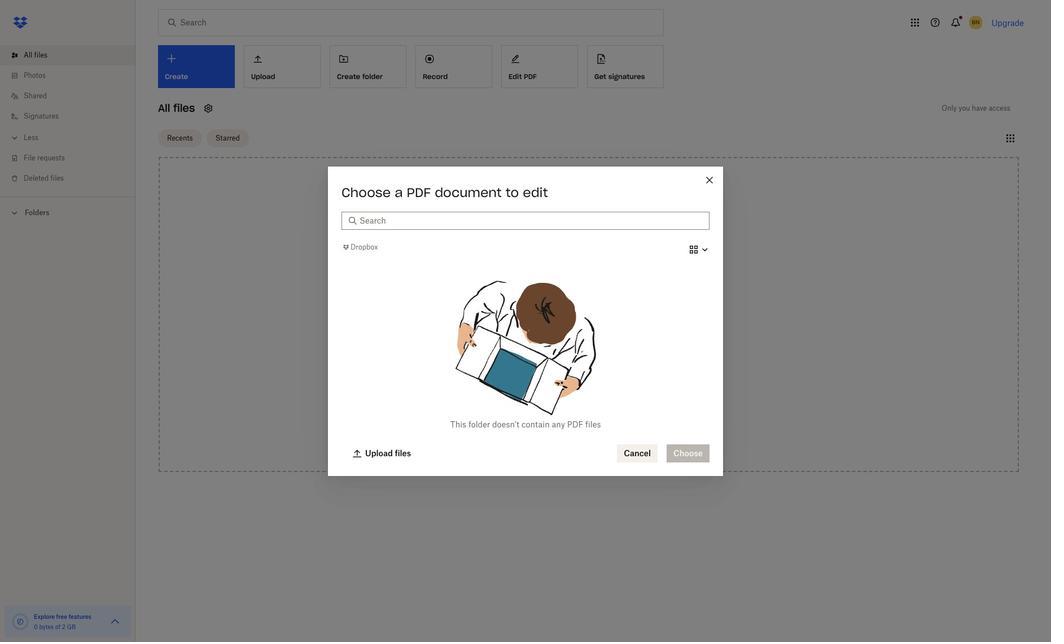 Task type: vqa. For each thing, say whether or not it's contained in the screenshot.
bottom to
yes



Task type: locate. For each thing, give the bounding box(es) containing it.
signatures link
[[9, 106, 136, 127]]

list
[[0, 38, 136, 197]]

file requests link
[[9, 148, 136, 168]]

photos
[[24, 71, 46, 80]]

2
[[62, 624, 65, 630]]

contain
[[522, 419, 550, 429]]

files right any
[[586, 419, 601, 429]]

only
[[942, 104, 958, 112]]

2 horizontal spatial pdf
[[568, 419, 584, 429]]

folder for create
[[363, 72, 383, 81]]

record button
[[416, 45, 493, 88]]

all files
[[24, 51, 48, 59], [158, 102, 195, 115]]

files inside button
[[395, 448, 411, 458]]

choose a pdf document to edit
[[342, 184, 548, 200]]

get signatures
[[595, 72, 646, 81]]

1 horizontal spatial folder
[[469, 419, 490, 429]]

files left here
[[564, 314, 579, 324]]

cancel
[[624, 448, 651, 458]]

document
[[435, 184, 502, 200]]

files up photos
[[34, 51, 48, 59]]

pdf right edit on the top
[[524, 72, 537, 81]]

folder inside choose a pdf document to edit dialog
[[469, 419, 490, 429]]

0 vertical spatial folder
[[363, 72, 383, 81]]

0 vertical spatial pdf
[[524, 72, 537, 81]]

folder inside 'button'
[[363, 72, 383, 81]]

of
[[55, 624, 60, 630]]

starred
[[216, 134, 240, 142]]

all files list item
[[0, 45, 136, 66]]

files
[[34, 51, 48, 59], [173, 102, 195, 115], [51, 174, 64, 182], [564, 314, 579, 324], [586, 419, 601, 429], [395, 448, 411, 458]]

0 vertical spatial all files
[[24, 51, 48, 59]]

edit
[[523, 184, 548, 200]]

0 horizontal spatial folder
[[363, 72, 383, 81]]

access
[[989, 104, 1011, 112]]

folder right this at left
[[469, 419, 490, 429]]

deleted files
[[24, 174, 64, 182]]

1 vertical spatial to
[[600, 314, 607, 324]]

to left edit
[[506, 184, 519, 200]]

all files up recents
[[158, 102, 195, 115]]

cancel button
[[618, 444, 658, 462]]

pdf
[[524, 72, 537, 81], [407, 184, 431, 200], [568, 419, 584, 429]]

0 horizontal spatial all
[[24, 51, 32, 59]]

to right here
[[600, 314, 607, 324]]

folder for this
[[469, 419, 490, 429]]

upload files
[[365, 448, 411, 458]]

edit pdf button
[[502, 45, 578, 88]]

recents button
[[158, 129, 202, 147]]

0 vertical spatial all
[[24, 51, 32, 59]]

get
[[595, 72, 607, 81]]

file
[[24, 154, 35, 162]]

signatures
[[609, 72, 646, 81]]

to
[[506, 184, 519, 200], [600, 314, 607, 324]]

all up photos
[[24, 51, 32, 59]]

0 horizontal spatial all files
[[24, 51, 48, 59]]

pdf inside button
[[524, 72, 537, 81]]

1 vertical spatial all files
[[158, 102, 195, 115]]

pdf right any
[[568, 419, 584, 429]]

edit pdf
[[509, 72, 537, 81]]

files right deleted
[[51, 174, 64, 182]]

0 horizontal spatial to
[[506, 184, 519, 200]]

drop
[[543, 314, 562, 324]]

0 vertical spatial to
[[506, 184, 519, 200]]

1 horizontal spatial pdf
[[524, 72, 537, 81]]

all
[[24, 51, 32, 59], [158, 102, 170, 115]]

all files inside 'list item'
[[24, 51, 48, 59]]

a
[[395, 184, 403, 200]]

2 vertical spatial pdf
[[568, 419, 584, 429]]

deleted
[[24, 174, 49, 182]]

all files up photos
[[24, 51, 48, 59]]

folder
[[363, 72, 383, 81], [469, 419, 490, 429]]

folders button
[[0, 204, 136, 221]]

all up recents
[[158, 102, 170, 115]]

1 vertical spatial folder
[[469, 419, 490, 429]]

0 horizontal spatial pdf
[[407, 184, 431, 200]]

free
[[56, 613, 67, 620]]

1 horizontal spatial all
[[158, 102, 170, 115]]

files right upload
[[395, 448, 411, 458]]

pdf right a
[[407, 184, 431, 200]]

choose
[[342, 184, 391, 200]]

1 horizontal spatial to
[[600, 314, 607, 324]]

folder right create
[[363, 72, 383, 81]]



Task type: describe. For each thing, give the bounding box(es) containing it.
photos link
[[9, 66, 136, 86]]

Search text field
[[360, 214, 703, 227]]

drop files here to upload
[[543, 314, 635, 324]]

1 horizontal spatial all files
[[158, 102, 195, 115]]

get signatures button
[[587, 45, 664, 88]]

explore
[[34, 613, 55, 620]]

deleted files link
[[9, 168, 136, 189]]

0
[[34, 624, 38, 630]]

here
[[581, 314, 598, 324]]

files inside 'list item'
[[34, 51, 48, 59]]

upload
[[365, 448, 393, 458]]

less image
[[9, 132, 20, 143]]

all files link
[[9, 45, 136, 66]]

1 vertical spatial pdf
[[407, 184, 431, 200]]

any
[[552, 419, 565, 429]]

dropbox
[[351, 243, 378, 251]]

all inside 'list item'
[[24, 51, 32, 59]]

create folder
[[337, 72, 383, 81]]

this folder doesn't contain any pdf files
[[450, 419, 601, 429]]

upgrade link
[[992, 18, 1025, 27]]

only you have access
[[942, 104, 1011, 112]]

create
[[337, 72, 361, 81]]

have
[[973, 104, 988, 112]]

bytes
[[39, 624, 54, 630]]

upload
[[610, 314, 635, 324]]

shared
[[24, 92, 47, 100]]

upload files button
[[346, 444, 418, 462]]

gb
[[67, 624, 76, 630]]

features
[[69, 613, 91, 620]]

list containing all files
[[0, 38, 136, 197]]

files up recents
[[173, 102, 195, 115]]

choose a pdf document to edit dialog
[[328, 166, 724, 476]]

requests
[[37, 154, 65, 162]]

upgrade
[[992, 18, 1025, 27]]

shared link
[[9, 86, 136, 106]]

record
[[423, 72, 448, 81]]

dropbox link
[[342, 242, 378, 253]]

to inside dialog
[[506, 184, 519, 200]]

recents
[[167, 134, 193, 142]]

doesn't
[[493, 419, 520, 429]]

1 vertical spatial all
[[158, 102, 170, 115]]

less
[[24, 133, 38, 142]]

edit
[[509, 72, 522, 81]]

create folder button
[[330, 45, 407, 88]]

starred button
[[207, 129, 249, 147]]

this
[[450, 419, 467, 429]]

dropbox image
[[9, 11, 32, 34]]

quota usage element
[[11, 613, 29, 631]]

you
[[959, 104, 971, 112]]

folders
[[25, 208, 49, 217]]

signatures
[[24, 112, 59, 120]]

file requests
[[24, 154, 65, 162]]

explore free features 0 bytes of 2 gb
[[34, 613, 91, 630]]



